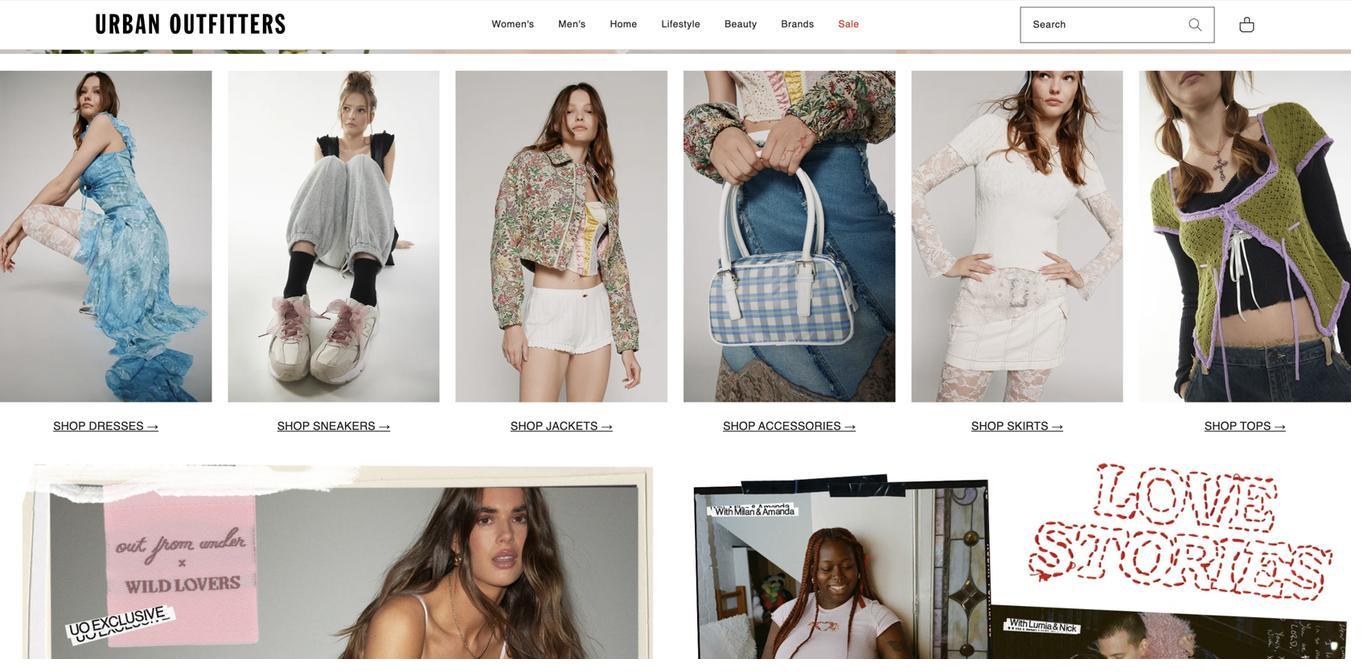 Task type: locate. For each thing, give the bounding box(es) containing it.
2 shop from the left
[[723, 420, 756, 433]]

→ inside shop tops → link
[[1275, 420, 1286, 433]]

4 shop from the left
[[511, 420, 543, 433]]

main navigation element
[[347, 1, 1005, 49]]

 image for shop jackets →
[[456, 71, 668, 403]]

shop left sneakers
[[277, 420, 310, 433]]

shop for shop tops →
[[1205, 420, 1238, 433]]

3 → from the left
[[379, 420, 390, 433]]

5 shop from the left
[[972, 420, 1004, 433]]

1 shop from the left
[[53, 420, 86, 433]]

4 → from the left
[[602, 420, 613, 433]]

shop left skirts
[[972, 420, 1004, 433]]

→ for shop sneakers →
[[379, 420, 390, 433]]

6 shop from the left
[[1205, 420, 1238, 433]]

beauty
[[725, 19, 757, 30]]

→ right jackets
[[602, 420, 613, 433]]

shop sneakers → link
[[277, 419, 390, 435]]

1 → from the left
[[147, 420, 159, 433]]

None search field
[[1021, 8, 1177, 42]]

→ inside shop jackets → link
[[602, 420, 613, 433]]

→ for shop dresses →
[[147, 420, 159, 433]]

→ right skirts
[[1052, 420, 1064, 433]]

→
[[147, 420, 159, 433], [845, 420, 856, 433], [379, 420, 390, 433], [602, 420, 613, 433], [1052, 420, 1064, 433], [1275, 420, 1286, 433]]

6 → from the left
[[1275, 420, 1286, 433]]

→ right dresses
[[147, 420, 159, 433]]

my shopping bag image
[[1239, 15, 1255, 33]]

sale
[[839, 19, 860, 30]]

shop left 'accessories'
[[723, 420, 756, 433]]

lifestyle
[[662, 19, 701, 30]]

shop left tops
[[1205, 420, 1238, 433]]

shop
[[53, 420, 86, 433], [723, 420, 756, 433], [277, 420, 310, 433], [511, 420, 543, 433], [972, 420, 1004, 433], [1205, 420, 1238, 433]]

→ right 'accessories'
[[845, 420, 856, 433]]

shop art school edit image
[[0, 459, 668, 660]]

shop left jackets
[[511, 420, 543, 433]]

shop for shop sneakers →
[[277, 420, 310, 433]]

sale link
[[831, 1, 868, 49]]

2 → from the left
[[845, 420, 856, 433]]

dresses
[[89, 420, 144, 433]]

5 → from the left
[[1052, 420, 1064, 433]]

shop left dresses
[[53, 420, 86, 433]]

accessories
[[759, 420, 842, 433]]

shop for shop accessories →
[[723, 420, 756, 433]]

→ inside shop accessories → link
[[845, 420, 856, 433]]

3 shop from the left
[[277, 420, 310, 433]]

shop dresses → link
[[53, 419, 159, 435]]

 image
[[0, 0, 1352, 54], [0, 71, 212, 403], [228, 71, 440, 403], [456, 71, 668, 403], [684, 71, 896, 403], [912, 71, 1124, 403], [1140, 71, 1352, 403]]

home link
[[602, 1, 646, 49]]

urban outfitters image
[[96, 14, 285, 35]]

shop skirts → link
[[972, 419, 1064, 435]]

→ for shop tops →
[[1275, 420, 1286, 433]]

shop jackets →
[[511, 420, 613, 433]]

→ inside the shop dresses → link
[[147, 420, 159, 433]]

men's
[[559, 19, 586, 30]]

brands
[[782, 19, 815, 30]]

→ inside shop skirts → link
[[1052, 420, 1064, 433]]

→ right tops
[[1275, 420, 1286, 433]]

→ right sneakers
[[379, 420, 390, 433]]

→ inside shop sneakers → link
[[379, 420, 390, 433]]

shop dresses →
[[53, 420, 159, 433]]

shop for shop dresses →
[[53, 420, 86, 433]]

shop tops → link
[[1205, 419, 1286, 435]]



Task type: vqa. For each thing, say whether or not it's contained in the screenshot.
 "image" related to SHOP JACKETS →
yes



Task type: describe. For each thing, give the bounding box(es) containing it.
→ for shop jackets →
[[602, 420, 613, 433]]

love image
[[684, 459, 1352, 660]]

men's link
[[551, 1, 594, 49]]

shop jackets → link
[[511, 419, 613, 435]]

shop accessories →
[[723, 420, 856, 433]]

shop skirts →
[[972, 420, 1064, 433]]

 image for shop skirts →
[[912, 71, 1124, 403]]

sneakers
[[313, 420, 376, 433]]

women's
[[492, 19, 535, 30]]

brands link
[[774, 1, 823, 49]]

skirts
[[1007, 420, 1049, 433]]

shop tops →
[[1205, 420, 1286, 433]]

lifestyle link
[[654, 1, 709, 49]]

 image for shop dresses →
[[0, 71, 212, 403]]

shop for shop skirts →
[[972, 420, 1004, 433]]

→ for shop accessories →
[[845, 420, 856, 433]]

 image for shop sneakers →
[[228, 71, 440, 403]]

→ for shop skirts →
[[1052, 420, 1064, 433]]

shop accessories → link
[[723, 419, 856, 435]]

beauty link
[[717, 1, 765, 49]]

shop sneakers →
[[277, 420, 390, 433]]

 image for shop accessories →
[[684, 71, 896, 403]]

shop for shop jackets →
[[511, 420, 543, 433]]

 image for shop tops →
[[1140, 71, 1352, 403]]

home
[[610, 19, 638, 30]]

tops
[[1241, 420, 1272, 433]]

women's link
[[484, 1, 543, 49]]

Search text field
[[1021, 8, 1177, 42]]

jackets
[[546, 420, 598, 433]]

search image
[[1190, 19, 1202, 31]]



